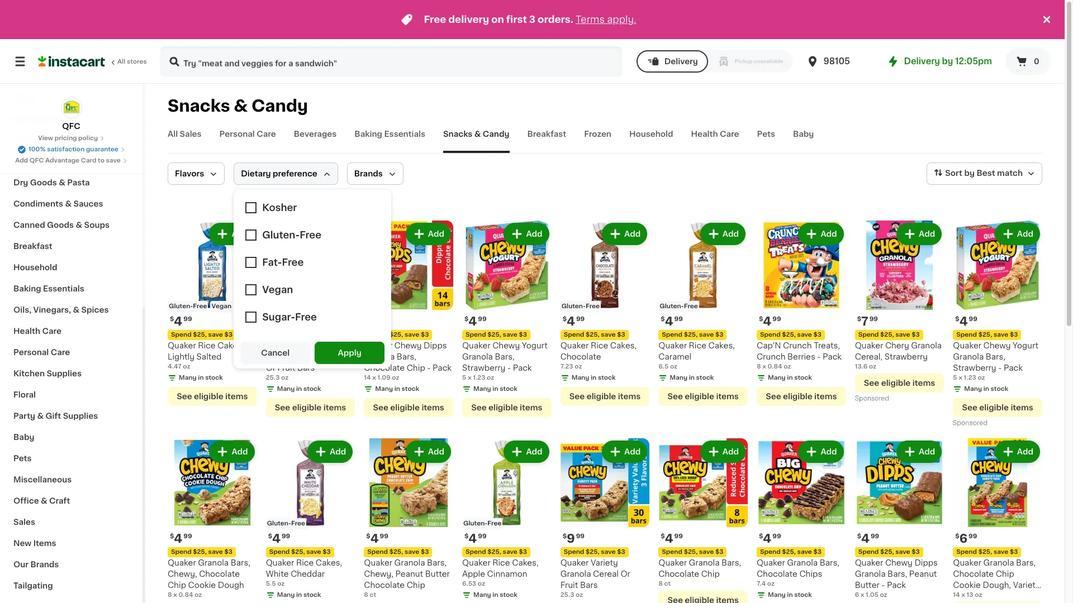 Task type: describe. For each thing, give the bounding box(es) containing it.
0.84 inside quaker granola bars, chewy, chocolate chip cookie dough 8 x 0.84 oz
[[179, 593, 193, 599]]

flavors
[[175, 170, 204, 178]]

1 horizontal spatial baby
[[793, 130, 814, 138]]

& inside party & gift supplies link
[[37, 413, 44, 420]]

in inside product group
[[395, 386, 400, 392]]

snacks & candy link
[[443, 129, 510, 153]]

granola inside quaker chewy dipps granola bars, chocolate chip - pack 14 x 1.09 oz
[[364, 353, 395, 361]]

99 inside $ 7 99
[[870, 316, 878, 322]]

guarantee
[[86, 146, 118, 153]]

service type group
[[637, 50, 793, 73]]

apple
[[462, 571, 485, 579]]

quaker chewy dipps granola bars, chocolate chip - pack 14 x 1.09 oz
[[364, 342, 452, 381]]

x inside quaker chewy dipps granola bars, peanut butter - pack 6 x 1.05 oz
[[861, 593, 865, 599]]

stock inside product group
[[402, 386, 419, 392]]

0 vertical spatial health care
[[691, 130, 739, 138]]

frozen link
[[584, 129, 612, 153]]

- inside quaker chewy dipps granola bars, peanut butter - pack 6 x 1.05 oz
[[882, 582, 885, 590]]

dipps for chocolate
[[424, 342, 447, 350]]

delivery by 12:05pm link
[[887, 55, 992, 68]]

free for quaker rice cakes, white cheddar
[[291, 521, 305, 527]]

dietary
[[241, 170, 271, 178]]

chip inside the quaker chocolate chip granola cereal or fruit bars 25.3 oz
[[266, 353, 284, 361]]

dry goods & pasta link
[[7, 172, 136, 193]]

qfc inside add qfc advantage card to save link
[[30, 158, 44, 164]]

cakes, for quaker rice cakes, lightly salted
[[218, 342, 244, 350]]

chip inside quaker granola bars, chewy, peanut butter chocolate chip 8 ct
[[407, 582, 425, 590]]

delivery by 12:05pm
[[904, 57, 992, 65]]

12:05pm
[[956, 57, 992, 65]]

1 vertical spatial brands
[[30, 561, 59, 569]]

chocolate inside quaker chewy dipps granola bars, chocolate chip - pack 14 x 1.09 oz
[[364, 364, 405, 372]]

card
[[81, 158, 96, 164]]

6 inside product group
[[960, 534, 968, 545]]

chip inside quaker chewy dipps granola bars, chocolate chip - pack 14 x 1.09 oz
[[407, 364, 425, 372]]

policy
[[78, 135, 98, 141]]

to
[[98, 158, 105, 164]]

hard
[[13, 115, 33, 123]]

0 vertical spatial crunch
[[783, 342, 812, 350]]

bars, inside quaker granola bars, chocolate chip 8 ct
[[722, 560, 742, 568]]

quaker variety granola cereal or fruit bars 25.3 oz
[[561, 560, 631, 599]]

terms apply. link
[[576, 15, 637, 24]]

delivery for delivery
[[665, 58, 698, 65]]

oils, vinegars, & spices link
[[7, 300, 136, 321]]

chips
[[800, 571, 823, 579]]

98105
[[824, 57, 850, 65]]

rice for white
[[296, 560, 314, 568]]

0 horizontal spatial household link
[[7, 257, 136, 278]]

gluten-free for quaker rice cakes, apple cinnamon
[[464, 521, 502, 527]]

lightly
[[168, 353, 195, 361]]

0 button
[[1006, 48, 1052, 75]]

0 vertical spatial household link
[[630, 129, 674, 153]]

tailgating link
[[7, 576, 136, 597]]

0 vertical spatial baby link
[[793, 129, 814, 153]]

quaker inside the 'quaker rice cakes, lightly salted 4.47 oz'
[[168, 342, 196, 350]]

delivery button
[[637, 50, 708, 73]]

& inside canned goods & soups link
[[76, 221, 82, 229]]

fruit inside quaker variety granola cereal or fruit bars 25.3 oz
[[561, 582, 578, 590]]

100% satisfaction guarantee
[[29, 146, 118, 153]]

free for quaker rice cakes, caramel
[[684, 303, 698, 310]]

0 horizontal spatial health care
[[13, 328, 61, 335]]

canned goods & soups link
[[7, 215, 136, 236]]

quaker chocolate chip granola cereal or fruit bars 25.3 oz
[[266, 342, 345, 381]]

1 quaker chewy yogurt granola bars, strawberry - pack 5 x 1.23 oz from the left
[[462, 342, 548, 381]]

13
[[967, 593, 974, 599]]

0 horizontal spatial baking
[[13, 285, 41, 293]]

quaker inside quaker rice cakes, apple cinnamon 6.53 oz
[[462, 560, 491, 568]]

match
[[998, 170, 1023, 177]]

cereal,
[[855, 353, 883, 361]]

1 horizontal spatial beverages
[[294, 130, 337, 138]]

$ 6 99
[[956, 534, 978, 545]]

x inside quaker chewy dipps granola bars, chocolate chip - pack 14 x 1.09 oz
[[373, 375, 376, 381]]

oz inside the cap'n crunch treats, crunch berries - pack 8 x 0.84 oz
[[784, 364, 791, 370]]

& inside office & craft link
[[41, 498, 47, 505]]

oz inside quaker rice cakes, caramel 6.5 oz
[[670, 364, 678, 370]]

0 horizontal spatial pets
[[13, 455, 32, 463]]

gift
[[46, 413, 61, 420]]

quaker rice cakes, white cheddar 5.5 oz
[[266, 560, 342, 588]]

granola inside quaker granola bars, chocolate chip cookie dough, variety pack, value pack
[[984, 560, 1015, 568]]

sort
[[946, 170, 963, 177]]

& inside condiments & sauces link
[[65, 200, 72, 208]]

party & gift supplies link
[[7, 406, 136, 427]]

ct inside quaker granola bars, chewy, peanut butter chocolate chip 8 ct
[[370, 593, 376, 599]]

quaker granola bars, chewy, peanut butter chocolate chip 8 ct
[[364, 560, 450, 599]]

orders.
[[538, 15, 574, 24]]

pricing
[[55, 135, 77, 141]]

apply button
[[315, 342, 385, 365]]

bars, inside quaker chewy dipps granola bars, peanut butter - pack 6 x 1.05 oz
[[888, 571, 908, 579]]

0 vertical spatial personal
[[220, 130, 255, 138]]

1 vertical spatial candy
[[483, 130, 510, 138]]

1 yogurt from the left
[[522, 342, 548, 350]]

6.5
[[659, 364, 669, 370]]

1 horizontal spatial pets
[[757, 130, 776, 138]]

2 1.23 from the left
[[964, 375, 977, 381]]

brands inside dropdown button
[[354, 170, 383, 178]]

quaker granola bars, chocolate chip cookie dough, variety pack, value pack
[[954, 560, 1041, 601]]

cap'n crunch treats, crunch berries - pack 8 x 0.84 oz
[[757, 342, 842, 370]]

quaker inside quaker rice cakes, caramel 6.5 oz
[[659, 342, 687, 350]]

caramel
[[659, 353, 692, 361]]

quaker inside quaker granola bars, chewy, peanut butter chocolate chip 8 ct
[[364, 560, 393, 568]]

by for sort
[[965, 170, 975, 177]]

qfc logo image
[[61, 97, 82, 119]]

$ 7 99
[[858, 316, 878, 327]]

quaker inside quaker rice cakes, chocolate 7.23 oz
[[561, 342, 589, 350]]

chip inside quaker granola bars, chocolate chip cookie dough, variety pack, value pack
[[996, 571, 1015, 579]]

2 quaker chewy yogurt granola bars, strawberry - pack 5 x 1.23 oz from the left
[[954, 342, 1039, 381]]

2 yogurt from the left
[[1013, 342, 1039, 350]]

100% satisfaction guarantee button
[[17, 143, 125, 154]]

bars inside the quaker chocolate chip granola cereal or fruit bars 25.3 oz
[[297, 364, 315, 372]]

cheddar
[[291, 571, 325, 579]]

cakes, for quaker rice cakes, chocolate
[[611, 342, 637, 350]]

14 x 13 oz
[[954, 593, 983, 599]]

granola inside the quaker granola bars, chocolate chips 7.4 oz
[[787, 560, 818, 568]]

cancel button
[[241, 342, 310, 365]]

kitchen supplies
[[13, 370, 82, 378]]

pasta
[[67, 179, 90, 187]]

view pricing policy
[[38, 135, 98, 141]]

apply
[[338, 349, 362, 357]]

7.4
[[757, 582, 766, 588]]

prepared foods
[[13, 73, 77, 81]]

wine link
[[7, 87, 136, 108]]

cereal inside quaker variety granola cereal or fruit bars 25.3 oz
[[593, 571, 619, 579]]

salted
[[197, 353, 222, 361]]

variety inside quaker granola bars, chocolate chip cookie dough, variety pack, value pack
[[1014, 582, 1041, 590]]

1 vertical spatial breakfast link
[[7, 236, 136, 257]]

1 vertical spatial household
[[13, 264, 57, 272]]

breakfast inside 'link'
[[13, 243, 52, 251]]

bars, inside the quaker granola bars, chocolate chips 7.4 oz
[[820, 560, 840, 568]]

1 1.23 from the left
[[473, 375, 486, 381]]

value
[[977, 593, 998, 601]]

satisfaction
[[47, 146, 85, 153]]

0 horizontal spatial baby link
[[7, 427, 136, 448]]

x inside the cap'n crunch treats, crunch berries - pack 8 x 0.84 oz
[[763, 364, 766, 370]]

our
[[13, 561, 29, 569]]

1 vertical spatial personal care
[[13, 349, 70, 357]]

product group containing 6
[[954, 439, 1043, 604]]

granola inside quaker granola bars, chewy, chocolate chip cookie dough 8 x 0.84 oz
[[198, 560, 229, 568]]

1 horizontal spatial baking essentials
[[355, 130, 426, 138]]

cider
[[43, 136, 65, 144]]

dry goods & pasta
[[13, 179, 90, 187]]

or inside the quaker chocolate chip granola cereal or fruit bars 25.3 oz
[[266, 364, 276, 372]]

liquor link
[[7, 151, 136, 172]]

preference
[[273, 170, 317, 178]]

gluten-free for quaker rice cakes, caramel
[[660, 303, 698, 310]]

8 inside quaker granola bars, chewy, peanut butter chocolate chip 8 ct
[[364, 593, 368, 599]]

1 horizontal spatial baking
[[355, 130, 382, 138]]

goods for dry
[[30, 179, 57, 187]]

view pricing policy link
[[38, 134, 105, 143]]

apply.
[[607, 15, 637, 24]]

0 horizontal spatial strawberry
[[462, 364, 506, 372]]

rice for chocolate
[[591, 342, 609, 350]]

Best match Sort by field
[[927, 163, 1043, 185]]

0.84 inside the cap'n crunch treats, crunch berries - pack 8 x 0.84 oz
[[768, 364, 783, 370]]

new
[[13, 540, 31, 548]]

oz inside quaker chewy dipps granola bars, peanut butter - pack 6 x 1.05 oz
[[880, 593, 888, 599]]

rice for apple
[[493, 560, 510, 568]]

pack inside quaker chewy dipps granola bars, peanut butter - pack 6 x 1.05 oz
[[887, 582, 906, 590]]

0 vertical spatial essentials
[[384, 130, 426, 138]]

cakes, for quaker rice cakes, caramel
[[709, 342, 735, 350]]

all sales link
[[168, 129, 202, 153]]

beer & cider
[[13, 136, 65, 144]]

1 vertical spatial baking essentials link
[[7, 278, 136, 300]]

variety inside quaker variety granola cereal or fruit bars 25.3 oz
[[591, 560, 618, 568]]

rice for lightly
[[198, 342, 216, 350]]

1 horizontal spatial 14
[[954, 593, 960, 599]]

kitchen supplies link
[[7, 363, 136, 385]]

0 horizontal spatial candy
[[252, 98, 308, 114]]

0 vertical spatial baking essentials link
[[355, 129, 426, 153]]

quaker inside quaker granola bars, chocolate chip cookie dough, variety pack, value pack
[[954, 560, 982, 568]]

1 vertical spatial snacks & candy
[[443, 130, 510, 138]]

first
[[506, 15, 527, 24]]

0 horizontal spatial essentials
[[43, 285, 84, 293]]

terms
[[576, 15, 605, 24]]

our brands link
[[7, 555, 136, 576]]

1 horizontal spatial sales
[[180, 130, 202, 138]]

0 vertical spatial health care link
[[691, 129, 739, 153]]

quaker inside the 'quaker rice cakes, white cheddar 5.5 oz'
[[266, 560, 294, 568]]

best match
[[977, 170, 1023, 177]]

quaker inside quaker chewy dipps granola bars, peanut butter - pack 6 x 1.05 oz
[[855, 560, 884, 568]]

& inside dry goods & pasta link
[[59, 179, 65, 187]]

quaker inside quaker chewy dipps granola bars, chocolate chip - pack 14 x 1.09 oz
[[364, 342, 393, 350]]

flavors button
[[168, 163, 225, 185]]

1 vertical spatial crunch
[[757, 353, 786, 361]]

6.53
[[462, 582, 476, 588]]

snacks inside snacks & candy link
[[443, 130, 473, 138]]

- inside quaker chewy dipps granola bars, chocolate chip - pack 14 x 1.09 oz
[[427, 364, 431, 372]]

quaker rice cakes, caramel 6.5 oz
[[659, 342, 735, 370]]

best
[[977, 170, 996, 177]]

x inside quaker granola bars, chewy, chocolate chip cookie dough 8 x 0.84 oz
[[173, 593, 177, 599]]

stores
[[127, 59, 147, 65]]

quaker rice cakes, apple cinnamon 6.53 oz
[[462, 560, 539, 588]]

25.3 inside the quaker chocolate chip granola cereal or fruit bars 25.3 oz
[[266, 375, 280, 381]]

0 vertical spatial supplies
[[47, 370, 82, 378]]

vegan
[[212, 303, 232, 310]]

0 vertical spatial snacks
[[168, 98, 230, 114]]

chocolate inside quaker granola bars, chewy, chocolate chip cookie dough 8 x 0.84 oz
[[199, 571, 240, 579]]

beer & cider link
[[7, 130, 136, 151]]

instacart logo image
[[38, 55, 105, 68]]

0 horizontal spatial baby
[[13, 434, 34, 442]]

by for delivery
[[943, 57, 954, 65]]

pack inside quaker granola bars, chocolate chip cookie dough, variety pack, value pack
[[1000, 593, 1019, 601]]

cookie inside quaker granola bars, chocolate chip cookie dough, variety pack, value pack
[[954, 582, 981, 590]]

bars, inside quaker granola bars, chocolate chip cookie dough, variety pack, value pack
[[1017, 560, 1036, 568]]

1.05
[[866, 593, 879, 599]]

7.23
[[561, 364, 573, 370]]

0 horizontal spatial health
[[13, 328, 40, 335]]

1 horizontal spatial breakfast
[[528, 130, 567, 138]]

quaker inside quaker granola bars, chocolate chip 8 ct
[[659, 560, 687, 568]]

chocolate inside quaker granola bars, chocolate chip cookie dough, variety pack, value pack
[[954, 571, 994, 579]]

1 horizontal spatial household
[[630, 130, 674, 138]]

beverages inside hard beverages link
[[35, 115, 78, 123]]

free delivery on first 3 orders. terms apply.
[[424, 15, 637, 24]]

chocolate inside the quaker chocolate chip granola cereal or fruit bars 25.3 oz
[[296, 342, 337, 350]]

beverages link
[[294, 129, 337, 153]]

chewy, for chocolate
[[364, 571, 394, 579]]

limited time offer region
[[0, 0, 1041, 39]]

quaker inside quaker chery granola cereal, strawberry 13.6 oz
[[855, 342, 884, 350]]

chewy, for cookie
[[168, 571, 197, 579]]



Task type: locate. For each thing, give the bounding box(es) containing it.
Search field
[[161, 47, 621, 76]]

cakes, inside quaker rice cakes, apple cinnamon 6.53 oz
[[512, 560, 539, 568]]

0 vertical spatial beverages
[[35, 115, 78, 123]]

cakes, inside quaker rice cakes, caramel 6.5 oz
[[709, 342, 735, 350]]

1 horizontal spatial brands
[[354, 170, 383, 178]]

household
[[630, 130, 674, 138], [13, 264, 57, 272]]

cookie inside quaker granola bars, chewy, chocolate chip cookie dough 8 x 0.84 oz
[[188, 582, 216, 590]]

fruit inside the quaker chocolate chip granola cereal or fruit bars 25.3 oz
[[278, 364, 295, 372]]

all stores link
[[38, 46, 148, 77]]

oz inside the 'quaker rice cakes, white cheddar 5.5 oz'
[[277, 582, 285, 588]]

spices
[[81, 306, 109, 314]]

8 inside quaker granola bars, chocolate chip 8 ct
[[659, 582, 663, 588]]

chewy inside quaker chewy dipps granola bars, chocolate chip - pack 14 x 1.09 oz
[[395, 342, 422, 350]]

condiments
[[13, 200, 63, 208]]

0 horizontal spatial quaker chewy yogurt granola bars, strawberry - pack 5 x 1.23 oz
[[462, 342, 548, 381]]

baking essentials link up the 'brands' dropdown button
[[355, 129, 426, 153]]

6 left 1.05
[[855, 593, 859, 599]]

delivery for delivery by 12:05pm
[[904, 57, 940, 65]]

add qfc advantage card to save
[[15, 158, 121, 164]]

0 horizontal spatial brands
[[30, 561, 59, 569]]

by right sort at the right of page
[[965, 170, 975, 177]]

canned goods & soups
[[13, 221, 110, 229]]

supplies
[[47, 370, 82, 378], [63, 413, 98, 420]]

see eligible items button
[[855, 374, 945, 393], [168, 387, 257, 406], [757, 387, 846, 406], [561, 387, 650, 406], [659, 387, 748, 406], [462, 398, 552, 417], [266, 398, 355, 418], [364, 398, 453, 418], [954, 398, 1043, 418]]

0 horizontal spatial baking essentials
[[13, 285, 84, 293]]

on
[[492, 15, 504, 24]]

baking essentials inside baking essentials link
[[13, 285, 84, 293]]

frozen
[[584, 130, 612, 138]]

& inside snacks & candy link
[[475, 130, 481, 138]]

free up quaker rice cakes, caramel 6.5 oz
[[684, 303, 698, 310]]

personal care up kitchen supplies
[[13, 349, 70, 357]]

pack inside the cap'n crunch treats, crunch berries - pack 8 x 0.84 oz
[[823, 353, 842, 361]]

dough,
[[983, 582, 1012, 590]]

0 horizontal spatial beverages
[[35, 115, 78, 123]]

6 up quaker granola bars, chocolate chip cookie dough, variety pack, value pack
[[960, 534, 968, 545]]

quaker inside the quaker chocolate chip granola cereal or fruit bars 25.3 oz
[[266, 342, 294, 350]]

1 horizontal spatial health
[[691, 130, 718, 138]]

crunch up berries
[[783, 342, 812, 350]]

gluten-free for quaker rice cakes, chocolate
[[562, 303, 600, 310]]

kitchen
[[13, 370, 45, 378]]

0 vertical spatial or
[[266, 364, 276, 372]]

cakes, inside the 'quaker rice cakes, white cheddar 5.5 oz'
[[316, 560, 342, 568]]

1 vertical spatial household link
[[7, 257, 136, 278]]

None search field
[[160, 46, 622, 77]]

rice inside the 'quaker rice cakes, lightly salted 4.47 oz'
[[198, 342, 216, 350]]

strawberry inside quaker chery granola cereal, strawberry 13.6 oz
[[885, 353, 928, 361]]

1 horizontal spatial 5
[[954, 375, 958, 381]]

ct inside quaker granola bars, chocolate chip 8 ct
[[665, 582, 671, 588]]

cakes, for quaker rice cakes, white cheddar
[[316, 560, 342, 568]]

breakfast
[[528, 130, 567, 138], [13, 243, 52, 251]]

0 horizontal spatial household
[[13, 264, 57, 272]]

gluten-free vegan
[[169, 303, 232, 310]]

cakes, inside quaker rice cakes, chocolate 7.23 oz
[[611, 342, 637, 350]]

household down canned
[[13, 264, 57, 272]]

oz inside the quaker chocolate chip granola cereal or fruit bars 25.3 oz
[[281, 375, 289, 381]]

breakfast left frozen
[[528, 130, 567, 138]]

sponsored badge image for 7
[[855, 396, 889, 402]]

chewy, inside quaker granola bars, chewy, chocolate chip cookie dough 8 x 0.84 oz
[[168, 571, 197, 579]]

gluten- up caramel on the bottom of the page
[[660, 303, 684, 310]]

quaker chewy yogurt granola bars, strawberry - pack 5 x 1.23 oz
[[462, 342, 548, 381], [954, 342, 1039, 381]]

or inside quaker variety granola cereal or fruit bars 25.3 oz
[[621, 571, 631, 579]]

bars, inside quaker chewy dipps granola bars, chocolate chip - pack 14 x 1.09 oz
[[397, 353, 417, 361]]

liquor
[[13, 158, 39, 166]]

essentials up the 'brands' dropdown button
[[384, 130, 426, 138]]

household link up oils, vinegars, & spices link
[[7, 257, 136, 278]]

product group containing add
[[364, 221, 453, 418]]

health care
[[691, 130, 739, 138], [13, 328, 61, 335]]

1 vertical spatial health care
[[13, 328, 61, 335]]

breakfast link left frozen 'link'
[[528, 129, 567, 153]]

1 vertical spatial beverages
[[294, 130, 337, 138]]

chip inside quaker granola bars, chewy, chocolate chip cookie dough 8 x 0.84 oz
[[168, 582, 186, 590]]

0 horizontal spatial pets link
[[7, 448, 136, 470]]

0 vertical spatial 0.84
[[768, 364, 783, 370]]

office & craft
[[13, 498, 70, 505]]

& inside oils, vinegars, & spices link
[[73, 306, 79, 314]]

gluten- for quaker rice cakes, white cheddar
[[267, 521, 291, 527]]

butter inside quaker granola bars, chewy, peanut butter chocolate chip 8 ct
[[425, 571, 450, 579]]

25.3 inside quaker variety granola cereal or fruit bars 25.3 oz
[[561, 593, 574, 599]]

chocolate inside the quaker granola bars, chocolate chips 7.4 oz
[[757, 571, 798, 579]]

eligible
[[882, 379, 911, 387], [194, 393, 223, 401], [783, 393, 813, 401], [587, 393, 616, 401], [685, 393, 715, 401], [489, 404, 518, 412], [292, 404, 322, 412], [390, 404, 420, 412], [980, 404, 1009, 412]]

1.23
[[473, 375, 486, 381], [964, 375, 977, 381]]

beer
[[13, 136, 32, 144]]

5
[[462, 375, 466, 381], [954, 375, 958, 381]]

personal up kitchen
[[13, 349, 49, 357]]

0 vertical spatial ct
[[665, 582, 671, 588]]

treats,
[[814, 342, 840, 350]]

sponsored badge image for 4
[[954, 421, 987, 427]]

fruit
[[278, 364, 295, 372], [561, 582, 578, 590]]

$ 9 99 up cancel button
[[268, 316, 290, 327]]

baking
[[355, 130, 382, 138], [13, 285, 41, 293]]

0 vertical spatial household
[[630, 130, 674, 138]]

1 horizontal spatial cookie
[[954, 582, 981, 590]]

butter inside quaker chewy dipps granola bars, peanut butter - pack 6 x 1.05 oz
[[855, 582, 880, 590]]

1 vertical spatial 25.3
[[561, 593, 574, 599]]

$ 9 99 for quaker chocolate chip granola cereal or fruit bars
[[268, 316, 290, 327]]

crunch down cap'n
[[757, 353, 786, 361]]

0 vertical spatial qfc
[[62, 122, 80, 130]]

1 vertical spatial essentials
[[43, 285, 84, 293]]

chewy, inside quaker granola bars, chewy, peanut butter chocolate chip 8 ct
[[364, 571, 394, 579]]

free up quaker rice cakes, chocolate 7.23 oz
[[586, 303, 600, 310]]

personal care link up 'dietary'
[[220, 129, 276, 153]]

baking essentials up the 'brands' dropdown button
[[355, 130, 426, 138]]

quaker chewy dipps granola bars, peanut butter - pack 6 x 1.05 oz
[[855, 560, 938, 599]]

1 vertical spatial fruit
[[561, 582, 578, 590]]

cookie
[[188, 582, 216, 590], [954, 582, 981, 590]]

0 horizontal spatial personal
[[13, 349, 49, 357]]

0 vertical spatial sales
[[180, 130, 202, 138]]

0 horizontal spatial sponsored badge image
[[855, 396, 889, 402]]

personal care up 'dietary'
[[220, 130, 276, 138]]

gluten- up apple
[[464, 521, 488, 527]]

items
[[913, 379, 936, 387], [225, 393, 248, 401], [815, 393, 837, 401], [618, 393, 641, 401], [716, 393, 739, 401], [520, 404, 543, 412], [324, 404, 346, 412], [422, 404, 444, 412], [1011, 404, 1034, 412]]

1 cookie from the left
[[188, 582, 216, 590]]

free left vegan
[[193, 303, 207, 310]]

butter up 1.05
[[855, 582, 880, 590]]

0 vertical spatial 25.3
[[266, 375, 280, 381]]

1 peanut from the left
[[396, 571, 423, 579]]

cakes, inside the 'quaker rice cakes, lightly salted 4.47 oz'
[[218, 342, 244, 350]]

chewy inside quaker chewy dipps granola bars, peanut butter - pack 6 x 1.05 oz
[[886, 560, 913, 568]]

soups
[[84, 221, 110, 229]]

goods up condiments
[[30, 179, 57, 187]]

all for all stores
[[117, 59, 125, 65]]

chip inside quaker granola bars, chocolate chip 8 ct
[[702, 571, 720, 579]]

qfc up view pricing policy link
[[62, 122, 80, 130]]

beverages up cider
[[35, 115, 78, 123]]

foods
[[52, 73, 77, 81]]

health care link
[[691, 129, 739, 153], [7, 321, 136, 342]]

personal care link up kitchen supplies
[[7, 342, 136, 363]]

bars, inside quaker granola bars, chewy, peanut butter chocolate chip 8 ct
[[427, 560, 447, 568]]

0 horizontal spatial personal care link
[[7, 342, 136, 363]]

product group
[[168, 221, 257, 406], [266, 221, 355, 418], [364, 221, 453, 418], [462, 221, 552, 417], [561, 221, 650, 406], [659, 221, 748, 406], [757, 221, 846, 406], [855, 221, 945, 405], [954, 221, 1043, 430], [168, 439, 257, 604], [266, 439, 355, 604], [364, 439, 453, 604], [462, 439, 552, 604], [561, 439, 650, 604], [659, 439, 748, 604], [757, 439, 846, 604], [855, 439, 945, 604], [954, 439, 1043, 604]]

granola inside quaker variety granola cereal or fruit bars 25.3 oz
[[561, 571, 591, 579]]

oz inside quaker chery granola cereal, strawberry 13.6 oz
[[869, 364, 877, 370]]

0 horizontal spatial 9
[[272, 316, 280, 327]]

1 vertical spatial 0.84
[[179, 593, 193, 599]]

1 horizontal spatial bars
[[580, 582, 598, 590]]

8 inside the cap'n crunch treats, crunch berries - pack 8 x 0.84 oz
[[757, 364, 761, 370]]

gluten-free up apple
[[464, 521, 502, 527]]

free inside limited time offer region
[[424, 15, 446, 24]]

0 horizontal spatial or
[[266, 364, 276, 372]]

strawberry
[[885, 353, 928, 361], [462, 364, 506, 372], [954, 364, 997, 372]]

peanut inside quaker granola bars, chewy, peanut butter chocolate chip 8 ct
[[396, 571, 423, 579]]

qfc inside qfc link
[[62, 122, 80, 130]]

1 horizontal spatial $ 9 99
[[563, 534, 585, 545]]

chocolate inside quaker granola bars, chocolate chip 8 ct
[[659, 571, 700, 579]]

1 horizontal spatial 0.84
[[768, 364, 783, 370]]

free up the 'quaker rice cakes, white cheddar 5.5 oz'
[[291, 521, 305, 527]]

oz inside quaker variety granola cereal or fruit bars 25.3 oz
[[576, 593, 583, 599]]

1 horizontal spatial household link
[[630, 129, 674, 153]]

0 vertical spatial by
[[943, 57, 954, 65]]

oz inside quaker granola bars, chewy, chocolate chip cookie dough 8 x 0.84 oz
[[195, 593, 202, 599]]

1 horizontal spatial personal care link
[[220, 129, 276, 153]]

1 horizontal spatial pets link
[[757, 129, 776, 153]]

health
[[691, 130, 718, 138], [13, 328, 40, 335]]

all for all sales
[[168, 130, 178, 138]]

6
[[960, 534, 968, 545], [855, 593, 859, 599]]

99 inside $ 6 99
[[969, 534, 978, 540]]

goods down condiments & sauces
[[47, 221, 74, 229]]

0 vertical spatial health
[[691, 130, 718, 138]]

0 horizontal spatial 14
[[364, 375, 371, 381]]

qfc
[[62, 122, 80, 130], [30, 158, 44, 164]]

free up quaker rice cakes, apple cinnamon 6.53 oz
[[488, 521, 502, 527]]

0 horizontal spatial sales
[[13, 519, 35, 527]]

2 peanut from the left
[[910, 571, 937, 579]]

hard beverages link
[[7, 108, 136, 130]]

floral link
[[7, 385, 136, 406]]

breakfast down canned
[[13, 243, 52, 251]]

9 for quaker variety granola cereal or fruit bars
[[567, 534, 575, 545]]

add button
[[210, 224, 254, 244], [407, 224, 450, 244], [505, 224, 548, 244], [603, 224, 647, 244], [702, 224, 745, 244], [800, 224, 843, 244], [898, 224, 941, 244], [996, 224, 1039, 244], [210, 442, 254, 462], [309, 442, 352, 462], [407, 442, 450, 462], [505, 442, 548, 462], [603, 442, 647, 462], [702, 442, 745, 462], [800, 442, 843, 462], [898, 442, 941, 462], [996, 442, 1039, 462]]

dipps for peanut
[[915, 560, 938, 568]]

1 horizontal spatial variety
[[1014, 582, 1041, 590]]

qfc link
[[61, 97, 82, 132]]

qfc down 100%
[[30, 158, 44, 164]]

rice for caramel
[[689, 342, 707, 350]]

view
[[38, 135, 53, 141]]

1 horizontal spatial ct
[[665, 582, 671, 588]]

0 vertical spatial bars
[[297, 364, 315, 372]]

miscellaneous link
[[7, 470, 136, 491]]

0 vertical spatial butter
[[425, 571, 450, 579]]

delivery inside delivery button
[[665, 58, 698, 65]]

1 horizontal spatial all
[[168, 130, 178, 138]]

sauces
[[74, 200, 103, 208]]

1 vertical spatial 9
[[567, 534, 575, 545]]

gluten-free up white
[[267, 521, 305, 527]]

1 vertical spatial health care link
[[7, 321, 136, 342]]

all up flavors
[[168, 130, 178, 138]]

sponsored badge image inside product group
[[855, 396, 889, 402]]

gluten-free up quaker rice cakes, chocolate 7.23 oz
[[562, 303, 600, 310]]

1 horizontal spatial personal care
[[220, 130, 276, 138]]

household link right frozen 'link'
[[630, 129, 674, 153]]

0 horizontal spatial 25.3
[[266, 375, 280, 381]]

2 chewy, from the left
[[364, 571, 394, 579]]

bars,
[[495, 353, 515, 361], [397, 353, 417, 361], [986, 353, 1006, 361], [231, 560, 250, 568], [820, 560, 840, 568], [427, 560, 447, 568], [722, 560, 742, 568], [1017, 560, 1036, 568], [888, 571, 908, 579]]

sales
[[180, 130, 202, 138], [13, 519, 35, 527]]

gluten- left vegan
[[169, 303, 193, 310]]

delivery
[[904, 57, 940, 65], [665, 58, 698, 65]]

gluten- up quaker rice cakes, chocolate 7.23 oz
[[562, 303, 586, 310]]

bars inside quaker variety granola cereal or fruit bars 25.3 oz
[[580, 582, 598, 590]]

1 vertical spatial bars
[[580, 582, 598, 590]]

sort by
[[946, 170, 975, 177]]

granola inside quaker granola bars, chewy, peanut butter chocolate chip 8 ct
[[395, 560, 425, 568]]

1 vertical spatial breakfast
[[13, 243, 52, 251]]

dipps
[[424, 342, 447, 350], [915, 560, 938, 568]]

1 vertical spatial pets link
[[7, 448, 136, 470]]

pack inside quaker chewy dipps granola bars, chocolate chip - pack 14 x 1.09 oz
[[433, 364, 452, 372]]

cinnamon
[[487, 571, 528, 579]]

4
[[174, 316, 182, 327], [469, 316, 477, 327], [763, 316, 772, 327], [567, 316, 575, 327], [665, 316, 674, 327], [960, 316, 968, 327], [174, 534, 182, 545], [469, 534, 477, 545], [763, 534, 772, 545], [272, 534, 281, 545], [371, 534, 379, 545], [665, 534, 674, 545], [862, 534, 870, 545]]

household right frozen
[[630, 130, 674, 138]]

0 vertical spatial snacks & candy
[[168, 98, 308, 114]]

goods for canned
[[47, 221, 74, 229]]

granola inside quaker chewy dipps granola bars, peanut butter - pack 6 x 1.05 oz
[[855, 571, 886, 579]]

quaker inside the quaker granola bars, chocolate chips 7.4 oz
[[757, 560, 785, 568]]

by inside field
[[965, 170, 975, 177]]

cancel
[[261, 349, 290, 357]]

sponsored badge image
[[855, 396, 889, 402], [954, 421, 987, 427]]

0 vertical spatial personal care
[[220, 130, 276, 138]]

advantage
[[45, 158, 79, 164]]

essentials up oils, vinegars, & spices
[[43, 285, 84, 293]]

1 vertical spatial personal
[[13, 349, 49, 357]]

1 horizontal spatial breakfast link
[[528, 129, 567, 153]]

baking up oils,
[[13, 285, 41, 293]]

1 vertical spatial 6
[[855, 593, 859, 599]]

granola inside quaker chery granola cereal, strawberry 13.6 oz
[[912, 342, 942, 350]]

by left 12:05pm
[[943, 57, 954, 65]]

0 horizontal spatial yogurt
[[522, 342, 548, 350]]

14 inside quaker chewy dipps granola bars, chocolate chip - pack 14 x 1.09 oz
[[364, 375, 371, 381]]

0 horizontal spatial personal care
[[13, 349, 70, 357]]

berries
[[788, 353, 816, 361]]

1 chewy, from the left
[[168, 571, 197, 579]]

baking essentials up vinegars, on the left of the page
[[13, 285, 84, 293]]

personal care
[[220, 130, 276, 138], [13, 349, 70, 357]]

$ inside $ 7 99
[[858, 316, 862, 322]]

our brands
[[13, 561, 59, 569]]

chocolate inside quaker granola bars, chewy, peanut butter chocolate chip 8 ct
[[364, 582, 405, 590]]

baby
[[793, 130, 814, 138], [13, 434, 34, 442]]

3
[[529, 15, 536, 24]]

cakes, for quaker rice cakes, apple cinnamon
[[512, 560, 539, 568]]

2 cookie from the left
[[954, 582, 981, 590]]

14 left 1.09
[[364, 375, 371, 381]]

9 for quaker chocolate chip granola cereal or fruit bars
[[272, 316, 280, 327]]

tailgating
[[13, 583, 53, 590]]

1 horizontal spatial strawberry
[[885, 353, 928, 361]]

supplies down floral "link"
[[63, 413, 98, 420]]

4.47
[[168, 364, 181, 370]]

0 horizontal spatial 5
[[462, 375, 466, 381]]

oils,
[[13, 306, 31, 314]]

0 vertical spatial baking
[[355, 130, 382, 138]]

condiments & sauces
[[13, 200, 103, 208]]

beverages up preference
[[294, 130, 337, 138]]

cookie up 14 x 13 oz
[[954, 582, 981, 590]]

0 vertical spatial fruit
[[278, 364, 295, 372]]

oz inside quaker rice cakes, chocolate 7.23 oz
[[575, 364, 582, 370]]

beverages
[[35, 115, 78, 123], [294, 130, 337, 138]]

cereal inside the quaker chocolate chip granola cereal or fruit bars 25.3 oz
[[319, 353, 345, 361]]

100%
[[29, 146, 46, 153]]

gluten-free up caramel on the bottom of the page
[[660, 303, 698, 310]]

quaker granola bars, chocolate chip 8 ct
[[659, 560, 742, 588]]

$ 9 99 for quaker variety granola cereal or fruit bars
[[563, 534, 585, 545]]

chocolate
[[296, 342, 337, 350], [561, 353, 601, 361], [364, 364, 405, 372], [199, 571, 240, 579], [757, 571, 798, 579], [659, 571, 700, 579], [954, 571, 994, 579], [364, 582, 405, 590]]

9 up cancel button
[[272, 316, 280, 327]]

1 horizontal spatial quaker chewy yogurt granola bars, strawberry - pack 5 x 1.23 oz
[[954, 342, 1039, 381]]

gluten- for quaker rice cakes, caramel
[[660, 303, 684, 310]]

0 horizontal spatial 1.23
[[473, 375, 486, 381]]

0 vertical spatial personal care link
[[220, 129, 276, 153]]

gluten- for quaker rice cakes, apple cinnamon
[[464, 521, 488, 527]]

1 horizontal spatial chewy,
[[364, 571, 394, 579]]

cookie left dough
[[188, 582, 216, 590]]

$ inside $ 6 99
[[956, 534, 960, 540]]

product group containing 7
[[855, 221, 945, 405]]

gluten-free for quaker rice cakes, white cheddar
[[267, 521, 305, 527]]

butter left apple
[[425, 571, 450, 579]]

free left delivery
[[424, 15, 446, 24]]

new items link
[[7, 533, 136, 555]]

new items
[[13, 540, 56, 548]]

cap'n
[[757, 342, 781, 350]]

0 horizontal spatial butter
[[425, 571, 450, 579]]

0.84
[[768, 364, 783, 370], [179, 593, 193, 599]]

gluten- up white
[[267, 521, 291, 527]]

13.6
[[855, 364, 868, 370]]

baking essentials link up oils, vinegars, & spices
[[7, 278, 136, 300]]

1 vertical spatial all
[[168, 130, 178, 138]]

granola inside quaker granola bars, chocolate chip 8 ct
[[689, 560, 720, 568]]

0 horizontal spatial all
[[117, 59, 125, 65]]

0 horizontal spatial cereal
[[319, 353, 345, 361]]

quaker inside quaker variety granola cereal or fruit bars 25.3 oz
[[561, 560, 589, 568]]

$25,
[[193, 332, 207, 338], [488, 332, 502, 338], [782, 332, 796, 338], [390, 332, 403, 338], [586, 332, 600, 338], [684, 332, 698, 338], [881, 332, 894, 338], [979, 332, 993, 338], [193, 550, 207, 556], [488, 550, 502, 556], [782, 550, 796, 556], [291, 550, 305, 556], [390, 550, 403, 556], [586, 550, 600, 556], [684, 550, 698, 556], [881, 550, 894, 556], [979, 550, 993, 556]]

canned
[[13, 221, 45, 229]]

quaker
[[168, 342, 196, 350], [462, 342, 491, 350], [266, 342, 294, 350], [364, 342, 393, 350], [561, 342, 589, 350], [659, 342, 687, 350], [855, 342, 884, 350], [954, 342, 982, 350], [168, 560, 196, 568], [462, 560, 491, 568], [757, 560, 785, 568], [266, 560, 294, 568], [364, 560, 393, 568], [561, 560, 589, 568], [659, 560, 687, 568], [855, 560, 884, 568], [954, 560, 982, 568]]

2 5 from the left
[[954, 375, 958, 381]]

1 vertical spatial qfc
[[30, 158, 44, 164]]

baking up the 'brands' dropdown button
[[355, 130, 382, 138]]

1.09
[[378, 375, 391, 381]]

add qfc advantage card to save link
[[15, 157, 127, 166]]

& inside "beer & cider" link
[[34, 136, 41, 144]]

chery
[[886, 342, 910, 350]]

brands button
[[347, 163, 404, 185]]

0
[[1034, 58, 1040, 65]]

sales up flavors
[[180, 130, 202, 138]]

0 vertical spatial cereal
[[319, 353, 345, 361]]

0 horizontal spatial $ 9 99
[[268, 316, 290, 327]]

supplies up floral "link"
[[47, 370, 82, 378]]

breakfast link down canned goods & soups
[[7, 236, 136, 257]]

free for quaker rice cakes, apple cinnamon
[[488, 521, 502, 527]]

0 vertical spatial pets link
[[757, 129, 776, 153]]

$ 9 99 up quaker variety granola cereal or fruit bars 25.3 oz
[[563, 534, 585, 545]]

oz inside quaker chewy dipps granola bars, chocolate chip - pack 14 x 1.09 oz
[[392, 375, 399, 381]]

6 inside quaker chewy dipps granola bars, peanut butter - pack 6 x 1.05 oz
[[855, 593, 859, 599]]

chip
[[266, 353, 284, 361], [407, 364, 425, 372], [702, 571, 720, 579], [996, 571, 1015, 579], [168, 582, 186, 590], [407, 582, 425, 590]]

pets link
[[757, 129, 776, 153], [7, 448, 136, 470]]

1 5 from the left
[[462, 375, 466, 381]]

free for quaker rice cakes, chocolate
[[586, 303, 600, 310]]

0 vertical spatial 6
[[960, 534, 968, 545]]

gluten- for quaker rice cakes, chocolate
[[562, 303, 586, 310]]

0 vertical spatial dipps
[[424, 342, 447, 350]]

2 horizontal spatial strawberry
[[954, 364, 997, 372]]

snacks & candy
[[168, 98, 308, 114], [443, 130, 510, 138]]

items
[[33, 540, 56, 548]]

dipps inside quaker chewy dipps granola bars, chocolate chip - pack 14 x 1.09 oz
[[424, 342, 447, 350]]

white
[[266, 571, 289, 579]]

delivery inside delivery by 12:05pm link
[[904, 57, 940, 65]]

0 vertical spatial sponsored badge image
[[855, 396, 889, 402]]

1 vertical spatial ct
[[370, 593, 376, 599]]

1 vertical spatial dipps
[[915, 560, 938, 568]]

all left stores
[[117, 59, 125, 65]]

9 up quaker variety granola cereal or fruit bars 25.3 oz
[[567, 534, 575, 545]]

14 left the 13
[[954, 593, 960, 599]]

personal up 'dietary'
[[220, 130, 255, 138]]

see eligible items
[[864, 379, 936, 387], [177, 393, 248, 401], [766, 393, 837, 401], [570, 393, 641, 401], [668, 393, 739, 401], [471, 404, 543, 412], [275, 404, 346, 412], [373, 404, 444, 412], [963, 404, 1034, 412]]

1 vertical spatial variety
[[1014, 582, 1041, 590]]

1 horizontal spatial or
[[621, 571, 631, 579]]

1 vertical spatial supplies
[[63, 413, 98, 420]]

sales down office
[[13, 519, 35, 527]]

8 inside quaker granola bars, chewy, chocolate chip cookie dough 8 x 0.84 oz
[[168, 593, 172, 599]]

oz inside the 'quaker rice cakes, lightly salted 4.47 oz'
[[183, 364, 190, 370]]

- inside the cap'n crunch treats, crunch berries - pack 8 x 0.84 oz
[[818, 353, 821, 361]]

delivery
[[449, 15, 489, 24]]

0 vertical spatial variety
[[591, 560, 618, 568]]



Task type: vqa. For each thing, say whether or not it's contained in the screenshot.
QFC
yes



